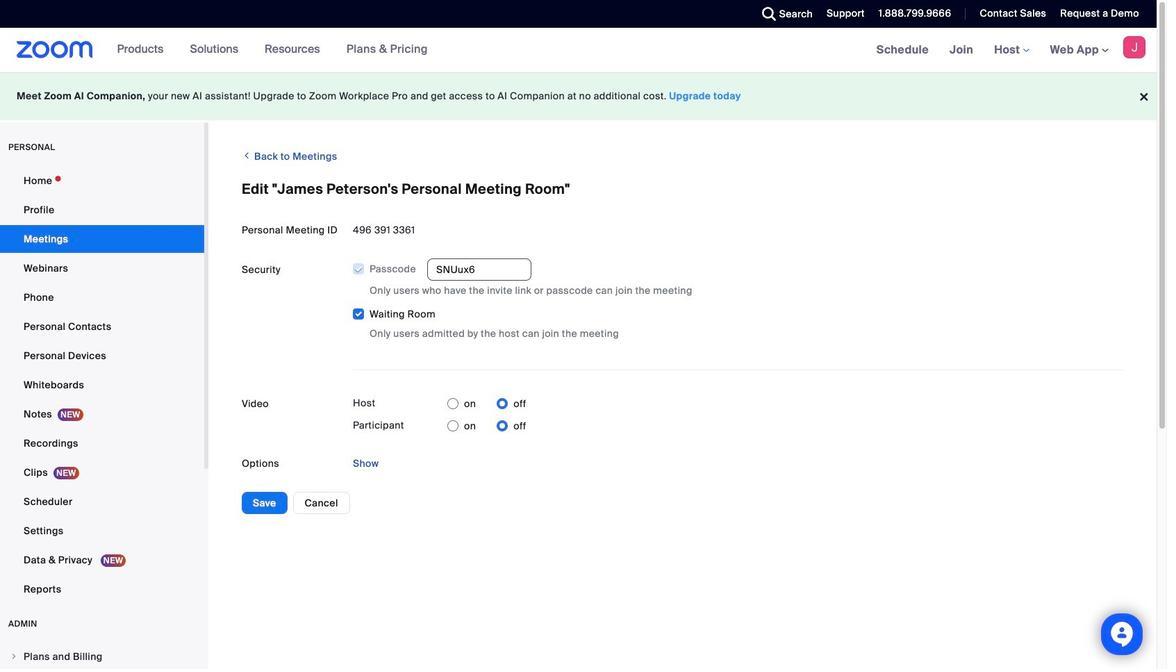 Task type: describe. For each thing, give the bounding box(es) containing it.
2 option group from the top
[[447, 415, 526, 437]]

1 option group from the top
[[447, 393, 526, 415]]



Task type: locate. For each thing, give the bounding box(es) containing it.
group
[[352, 258, 1124, 341]]

option group
[[447, 393, 526, 415], [447, 415, 526, 437]]

None text field
[[427, 259, 532, 281]]

banner
[[0, 28, 1157, 73]]

personal menu menu
[[0, 167, 204, 604]]

right image
[[10, 652, 18, 661]]

zoom logo image
[[17, 41, 93, 58]]

profile picture image
[[1124, 36, 1146, 58]]

meetings navigation
[[866, 28, 1157, 73]]

product information navigation
[[107, 28, 438, 72]]

footer
[[0, 72, 1157, 120]]

left image
[[242, 149, 252, 163]]

menu item
[[0, 643, 204, 669]]



Task type: vqa. For each thing, say whether or not it's contained in the screenshot.
'Ideation' in categories ELEMENT
no



